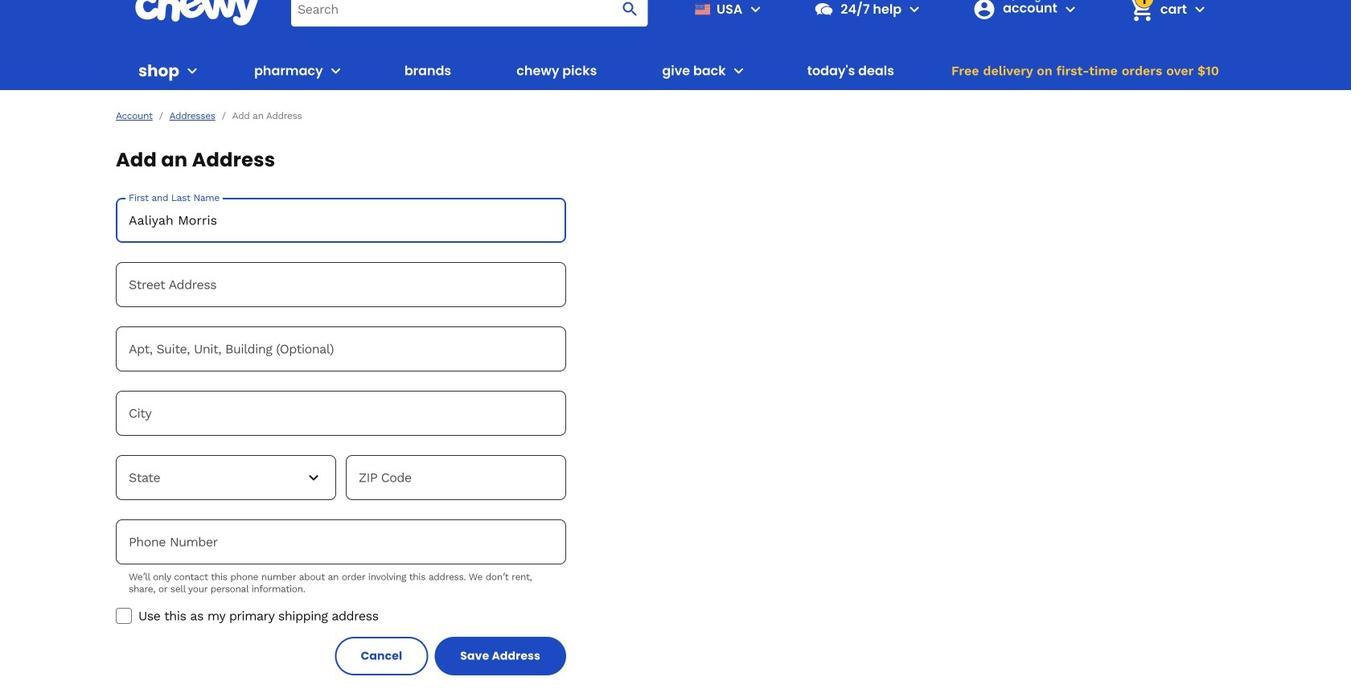Task type: vqa. For each thing, say whether or not it's contained in the screenshot.
Disney Pluto Jumbo Plush Squeaky Dog Toy image
no



Task type: locate. For each thing, give the bounding box(es) containing it.
menu image
[[746, 0, 765, 19]]

items image
[[1127, 0, 1155, 23]]

menu image
[[183, 61, 202, 80]]

site banner
[[0, 0, 1351, 90]]

help menu image
[[905, 0, 924, 19]]

None telephone field
[[116, 520, 566, 565]]

None text field
[[116, 391, 566, 436], [346, 455, 566, 500], [116, 391, 566, 436], [346, 455, 566, 500]]

None text field
[[116, 198, 566, 243], [116, 262, 566, 307], [116, 327, 566, 372], [116, 198, 566, 243], [116, 262, 566, 307], [116, 327, 566, 372]]

Product search field
[[291, 0, 648, 26]]



Task type: describe. For each thing, give the bounding box(es) containing it.
give back menu image
[[729, 61, 748, 80]]

submit search image
[[620, 0, 640, 19]]

pharmacy menu image
[[326, 61, 346, 80]]

Search text field
[[291, 0, 648, 26]]

chewy home image
[[134, 0, 259, 26]]

chewy support image
[[813, 0, 834, 20]]

cart menu image
[[1190, 0, 1210, 19]]

account menu image
[[1061, 0, 1080, 19]]



